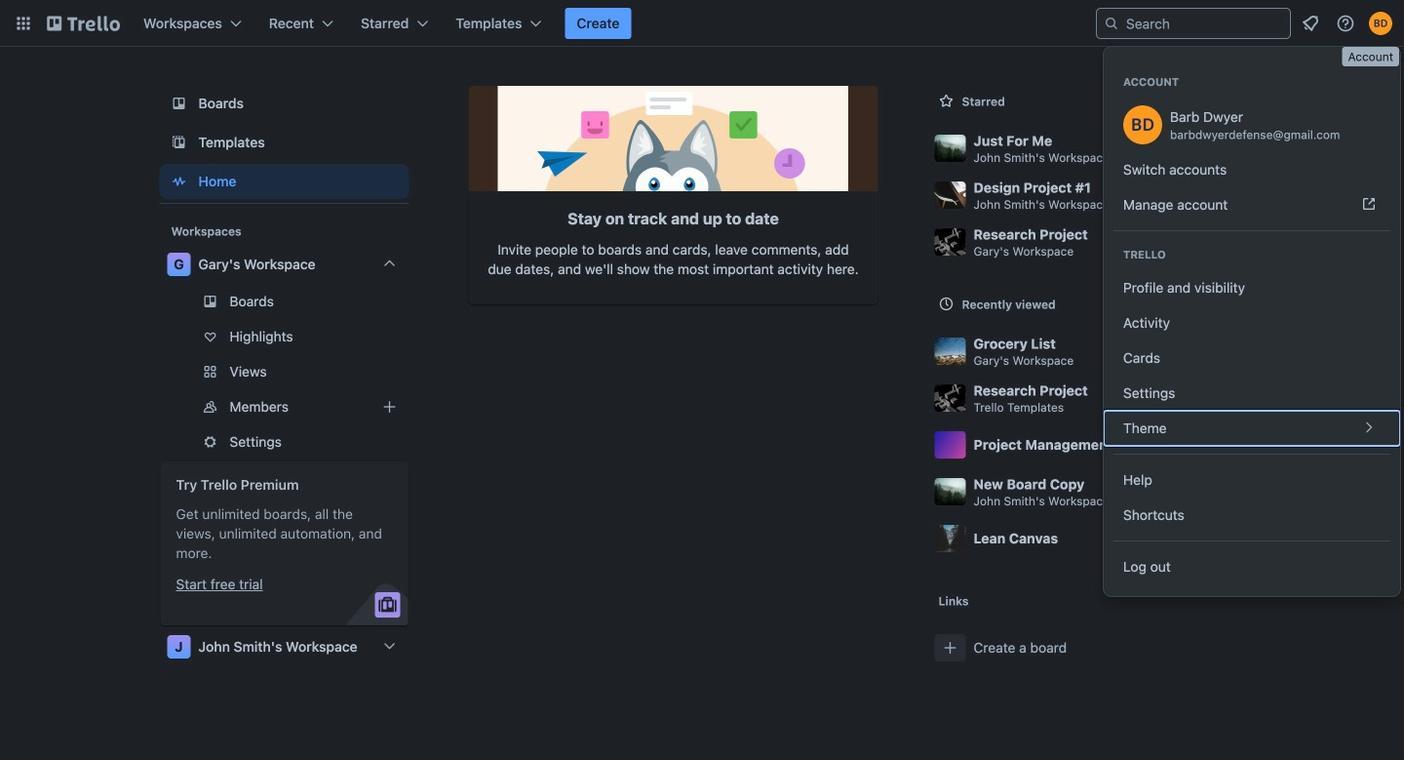 Task type: describe. For each thing, give the bounding box(es) containing it.
click to star research project. it will show up at the top of your boards list. image
[[1228, 388, 1247, 408]]

template board image
[[167, 131, 191, 154]]

back to home image
[[47, 8, 120, 39]]

open information menu image
[[1337, 14, 1356, 33]]

click to star lean canvas. it will show up at the top of your boards list. image
[[1228, 529, 1247, 548]]

switch to… image
[[14, 14, 33, 33]]

click to star research project. it will show up at the top of your boards list. image
[[1228, 232, 1247, 252]]

add image
[[378, 395, 401, 419]]

home image
[[167, 170, 191, 193]]

Search field
[[1120, 10, 1291, 37]]

board image
[[167, 92, 191, 115]]



Task type: locate. For each thing, give the bounding box(es) containing it.
click to star design project #1. it will show up at the top of your boards list. image
[[1228, 185, 1247, 205]]

primary element
[[0, 0, 1405, 47]]

barb dwyer (barbdwyer3) image
[[1370, 12, 1393, 35]]

0 notifications image
[[1300, 12, 1323, 35]]

tooltip
[[1343, 47, 1400, 66]]

search image
[[1104, 16, 1120, 31]]

click to star project management. it will show up at the top of your boards list. image
[[1228, 435, 1247, 455]]

barb dwyer (barbdwyer3) image
[[1124, 105, 1163, 144]]

click to star just for me. it will show up at the top of your boards list. image
[[1228, 139, 1247, 158]]



Task type: vqa. For each thing, say whether or not it's contained in the screenshot.
THE CUSTOMIZE VIEWS ICON
no



